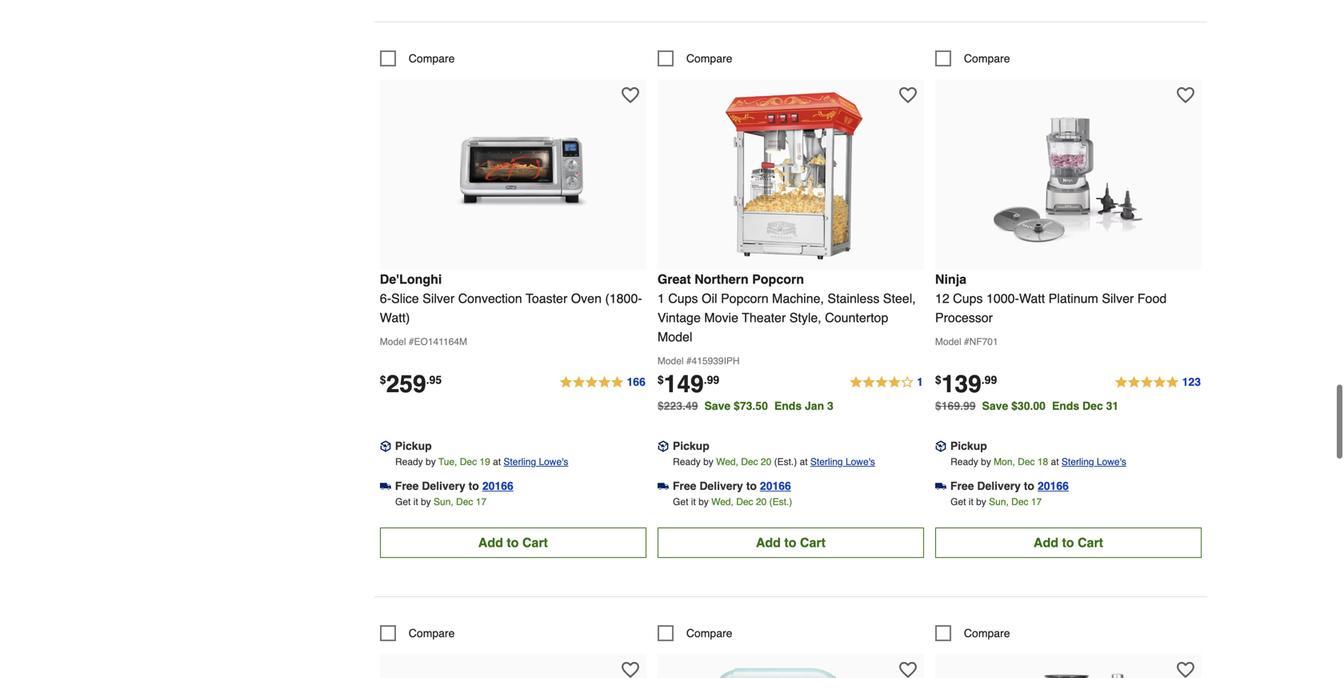 Task type: describe. For each thing, give the bounding box(es) containing it.
166
[[627, 376, 646, 388]]

sterling lowe's button for ready by tue, dec 19 at sterling lowe's
[[504, 454, 569, 470]]

slice
[[392, 291, 419, 306]]

model # 415939iph
[[658, 356, 740, 367]]

ready for ready by mon, dec 18 at sterling lowe's
[[951, 456, 979, 468]]

style,
[[790, 310, 822, 325]]

1 inside 4 stars image
[[918, 376, 924, 388]]

de'longhi 6-slice silver convection toaster oven (1800- watt)
[[380, 272, 643, 325]]

silver inside ninja 12 cups 1000-watt platinum silver food processor
[[1103, 291, 1135, 306]]

(1800-
[[606, 291, 643, 306]]

166 button
[[559, 373, 647, 392]]

# for ninja 12 cups 1000-watt platinum silver food processor
[[965, 336, 970, 348]]

6-
[[380, 291, 392, 306]]

20166 for 18
[[1038, 480, 1070, 492]]

$223.49 save $73.50 ends jan 3
[[658, 400, 834, 412]]

ends dec 31 element
[[1053, 400, 1126, 412]]

jan
[[805, 400, 825, 412]]

actual price $149.99 element
[[658, 370, 720, 398]]

1 vertical spatial popcorn
[[721, 291, 769, 306]]

$223.49
[[658, 400, 698, 412]]

it for ready by mon, dec 18 at sterling lowe's
[[969, 496, 974, 508]]

truck filled image for ready by mon, dec 18 at sterling lowe's
[[936, 481, 947, 492]]

delivery for wed, dec 20
[[700, 480, 744, 492]]

cart for second add to cart button from right
[[801, 535, 826, 550]]

get it by sun, dec 17 for tue, dec 19
[[395, 496, 487, 508]]

kitchenaid 5-quart 10-speed aqua sky residential stand mixer image
[[703, 662, 879, 678]]

sun, for mon, dec 18
[[990, 496, 1009, 508]]

5 stars image for 259
[[559, 373, 647, 392]]

get it by wed, dec 20 (est.)
[[673, 496, 793, 508]]

processor
[[936, 310, 993, 325]]

ends for 139
[[1053, 400, 1080, 412]]

get it by sun, dec 17 for mon, dec 18
[[951, 496, 1043, 508]]

ready by mon, dec 18 at sterling lowe's
[[951, 456, 1127, 468]]

149
[[664, 370, 704, 398]]

17 for 19
[[476, 496, 487, 508]]

steel,
[[884, 291, 916, 306]]

1 vertical spatial (est.)
[[770, 496, 793, 508]]

2 add to cart button from the left
[[658, 528, 925, 558]]

free delivery to 20166 for tue,
[[395, 480, 514, 492]]

sterling for ready by tue, dec 19 at sterling lowe's
[[504, 456, 536, 468]]

compare for '5014567109' element
[[965, 627, 1011, 640]]

ready for ready by tue, dec 19 at sterling lowe's
[[395, 456, 423, 468]]

actual price $259.95 element
[[380, 370, 442, 398]]

great northern popcorn 1 cups oil popcorn machine, stainless steel, vintage movie theater style, countertop model
[[658, 272, 916, 344]]

2 lowe's from the left
[[846, 456, 876, 468]]

123 button
[[1115, 373, 1202, 392]]

5014567109 element
[[936, 625, 1011, 641]]

pickup for ready by mon, dec 18 at sterling lowe's
[[951, 440, 988, 452]]

31
[[1107, 400, 1119, 412]]

free delivery to 20166 for mon,
[[951, 480, 1070, 492]]

139
[[942, 370, 982, 398]]

add to cart for second add to cart button from right
[[756, 535, 826, 550]]

1 button
[[850, 373, 925, 392]]

toaster
[[526, 291, 568, 306]]

20166 button for 20
[[760, 478, 792, 494]]

savings save $30.00 element
[[983, 400, 1126, 412]]

# for de'longhi 6-slice silver convection toaster oven (1800- watt)
[[409, 336, 414, 348]]

at for ready by tue, dec 19 at sterling lowe's
[[493, 456, 501, 468]]

$169.99 save $30.00 ends dec 31
[[936, 400, 1119, 412]]

compare for 5013988267 element
[[965, 52, 1011, 65]]

$ 259 .95
[[380, 370, 442, 398]]

de'longhi
[[380, 272, 442, 287]]

save for 149
[[705, 400, 731, 412]]

pickup image for ready by mon, dec 18 at sterling lowe's
[[936, 441, 947, 452]]

northern
[[695, 272, 749, 287]]

0 vertical spatial 20
[[761, 456, 772, 468]]

5013710679 element
[[658, 625, 733, 641]]

lowe's for ready by tue, dec 19 at sterling lowe's
[[539, 456, 569, 468]]

get for ready by tue, dec 19 at sterling lowe's
[[395, 496, 411, 508]]

5013988267 element
[[936, 51, 1011, 67]]

ends for 149
[[775, 400, 802, 412]]

delivery for tue, dec 19
[[422, 480, 466, 492]]

17 for 18
[[1032, 496, 1043, 508]]

ready by wed, dec 20 (est.) at sterling lowe's
[[673, 456, 876, 468]]

add to cart for third add to cart button from left
[[1034, 535, 1104, 550]]

20166 for 20
[[760, 480, 792, 492]]

sterling lowe's button for ready by mon, dec 18 at sterling lowe's
[[1062, 454, 1127, 470]]

20166 for 19
[[483, 480, 514, 492]]

0 vertical spatial popcorn
[[753, 272, 805, 287]]

savings save $73.50 element
[[705, 400, 840, 412]]

$30.00
[[1012, 400, 1046, 412]]

tue,
[[439, 456, 457, 468]]

ninja 12 cups 1000-watt platinum silver food processor
[[936, 272, 1167, 325]]

at for ready by mon, dec 18 at sterling lowe's
[[1052, 456, 1060, 468]]

4 stars image
[[850, 373, 925, 392]]

oven
[[571, 291, 602, 306]]

model inside great northern popcorn 1 cups oil popcorn machine, stainless steel, vintage movie theater style, countertop model
[[658, 330, 693, 344]]

free for ready by wed, dec 20 (est.) at sterling lowe's
[[673, 480, 697, 492]]

oil
[[702, 291, 718, 306]]

was price $223.49 element
[[658, 396, 705, 412]]

free delivery to 20166 for wed,
[[673, 480, 792, 492]]

save for 139
[[983, 400, 1009, 412]]



Task type: locate. For each thing, give the bounding box(es) containing it.
17 down ready by mon, dec 18 at sterling lowe's
[[1032, 496, 1043, 508]]

2 it from the left
[[691, 496, 696, 508]]

at down ends jan 3 element
[[800, 456, 808, 468]]

$ for 259
[[380, 374, 386, 386]]

sterling lowe's button right 18
[[1062, 454, 1127, 470]]

1 horizontal spatial free delivery to 20166
[[673, 480, 792, 492]]

20166 button down 18
[[1038, 478, 1070, 494]]

truck filled image for ready by tue, dec 19 at sterling lowe's
[[380, 481, 391, 492]]

2 silver from the left
[[1103, 291, 1135, 306]]

model up 149
[[658, 356, 684, 367]]

0 horizontal spatial silver
[[423, 291, 455, 306]]

great northern popcorn 1 cups oil popcorn machine, stainless steel, vintage movie theater style, countertop model image
[[703, 87, 879, 263]]

delivery down mon,
[[978, 480, 1021, 492]]

0 horizontal spatial get
[[395, 496, 411, 508]]

2 get it by sun, dec 17 from the left
[[951, 496, 1043, 508]]

1 horizontal spatial 5 stars image
[[1115, 373, 1202, 392]]

2 5 stars image from the left
[[1115, 373, 1202, 392]]

1 horizontal spatial #
[[687, 356, 692, 367]]

$ 139 .99
[[936, 370, 998, 398]]

3 lowe's from the left
[[1098, 456, 1127, 468]]

1 add to cart from the left
[[479, 535, 548, 550]]

1 $ from the left
[[380, 374, 386, 386]]

1 pickup from the left
[[395, 440, 432, 452]]

free delivery to 20166 up get it by wed, dec 20 (est.)
[[673, 480, 792, 492]]

truck filled image
[[380, 481, 391, 492], [658, 481, 669, 492], [936, 481, 947, 492]]

compare inside 5013988267 element
[[965, 52, 1011, 65]]

259
[[386, 370, 426, 398]]

0 vertical spatial 1
[[658, 291, 665, 306]]

0 horizontal spatial sun,
[[434, 496, 454, 508]]

add to cart for 1st add to cart button from the left
[[479, 535, 548, 550]]

dec down the tue,
[[456, 496, 473, 508]]

0 horizontal spatial pickup image
[[380, 441, 391, 452]]

.95
[[426, 374, 442, 386]]

20166 down 'ready by wed, dec 20 (est.) at sterling lowe's'
[[760, 480, 792, 492]]

2 horizontal spatial free delivery to 20166
[[951, 480, 1070, 492]]

pickup image down 259
[[380, 441, 391, 452]]

1 ends from the left
[[775, 400, 802, 412]]

0 horizontal spatial sterling
[[504, 456, 536, 468]]

(est.) down 'ready by wed, dec 20 (est.) at sterling lowe's'
[[770, 496, 793, 508]]

1 horizontal spatial lowe's
[[846, 456, 876, 468]]

0 horizontal spatial #
[[409, 336, 414, 348]]

1 down great
[[658, 291, 665, 306]]

sun, down the tue,
[[434, 496, 454, 508]]

to
[[469, 480, 479, 492], [747, 480, 757, 492], [1025, 480, 1035, 492], [507, 535, 519, 550], [785, 535, 797, 550], [1063, 535, 1075, 550]]

#
[[409, 336, 414, 348], [965, 336, 970, 348], [687, 356, 692, 367]]

compare inside '5014567109' element
[[965, 627, 1011, 640]]

2 save from the left
[[983, 400, 1009, 412]]

20
[[761, 456, 772, 468], [756, 496, 767, 508]]

1 horizontal spatial add
[[756, 535, 781, 550]]

add for third add to cart button from left
[[1034, 535, 1059, 550]]

3 at from the left
[[1052, 456, 1060, 468]]

0 horizontal spatial free delivery to 20166
[[395, 480, 514, 492]]

2 horizontal spatial sterling lowe's button
[[1062, 454, 1127, 470]]

silver right slice
[[423, 291, 455, 306]]

ninja
[[936, 272, 967, 287]]

5 stars image
[[559, 373, 647, 392], [1115, 373, 1202, 392]]

model # eo141164m
[[380, 336, 468, 348]]

2 horizontal spatial at
[[1052, 456, 1060, 468]]

2 free delivery to 20166 from the left
[[673, 480, 792, 492]]

2 horizontal spatial free
[[951, 480, 975, 492]]

it for ready by tue, dec 19 at sterling lowe's
[[414, 496, 418, 508]]

sterling lowe's button for ready by wed, dec 20 (est.) at sterling lowe's
[[811, 454, 876, 470]]

3 delivery from the left
[[978, 480, 1021, 492]]

20166 button for 18
[[1038, 478, 1070, 494]]

dec left 18
[[1018, 456, 1036, 468]]

compare
[[409, 52, 455, 65], [687, 52, 733, 65], [965, 52, 1011, 65], [409, 627, 455, 640], [687, 627, 733, 640], [965, 627, 1011, 640]]

1 vertical spatial 1
[[918, 376, 924, 388]]

1 horizontal spatial .99
[[982, 374, 998, 386]]

.99
[[704, 374, 720, 386], [982, 374, 998, 386]]

at right 19
[[493, 456, 501, 468]]

free for ready by mon, dec 18 at sterling lowe's
[[951, 480, 975, 492]]

1 horizontal spatial add to cart
[[756, 535, 826, 550]]

ends jan 3 element
[[775, 400, 840, 412]]

$ up $169.99
[[936, 374, 942, 386]]

$ inside $ 259 .95
[[380, 374, 386, 386]]

model for 6-slice silver convection toaster oven (1800- watt)
[[380, 336, 406, 348]]

2 delivery from the left
[[700, 480, 744, 492]]

popcorn
[[753, 272, 805, 287], [721, 291, 769, 306]]

$ for 139
[[936, 374, 942, 386]]

heart outline image
[[622, 87, 640, 104]]

1 add to cart button from the left
[[380, 528, 647, 558]]

2 horizontal spatial 20166 button
[[1038, 478, 1070, 494]]

1 17 from the left
[[476, 496, 487, 508]]

cups up "vintage" on the top of the page
[[669, 291, 699, 306]]

model down "vintage" on the top of the page
[[658, 330, 693, 344]]

model for 12 cups 1000-watt platinum silver food processor
[[936, 336, 962, 348]]

$ left .95
[[380, 374, 386, 386]]

add for second add to cart button from right
[[756, 535, 781, 550]]

sun,
[[434, 496, 454, 508], [990, 496, 1009, 508]]

2 17 from the left
[[1032, 496, 1043, 508]]

$73.50
[[734, 400, 768, 412]]

sterling lowe's button right 19
[[504, 454, 569, 470]]

1000-
[[987, 291, 1020, 306]]

wed,
[[717, 456, 739, 468], [712, 496, 734, 508]]

dec down 'ready by wed, dec 20 (est.) at sterling lowe's'
[[737, 496, 754, 508]]

20 up get it by wed, dec 20 (est.)
[[761, 456, 772, 468]]

1 free from the left
[[395, 480, 419, 492]]

pickup for ready by wed, dec 20 (est.) at sterling lowe's
[[673, 440, 710, 452]]

pickup image down $169.99
[[936, 441, 947, 452]]

3 free delivery to 20166 from the left
[[951, 480, 1070, 492]]

20166 button for 19
[[483, 478, 514, 494]]

1 horizontal spatial cups
[[954, 291, 984, 306]]

0 horizontal spatial 20166
[[483, 480, 514, 492]]

1 horizontal spatial pickup
[[673, 440, 710, 452]]

20166 button
[[483, 478, 514, 494], [760, 478, 792, 494], [1038, 478, 1070, 494]]

2 horizontal spatial it
[[969, 496, 974, 508]]

delivery
[[422, 480, 466, 492], [700, 480, 744, 492], [978, 480, 1021, 492]]

ninja 12 cups 1000-watt platinum silver food processor image
[[981, 87, 1157, 263]]

model down processor
[[936, 336, 962, 348]]

1 horizontal spatial $
[[658, 374, 664, 386]]

0 horizontal spatial 5 stars image
[[559, 373, 647, 392]]

3 pickup image from the left
[[936, 441, 947, 452]]

2 horizontal spatial $
[[936, 374, 942, 386]]

cups up processor
[[954, 291, 984, 306]]

1 horizontal spatial cart
[[801, 535, 826, 550]]

19
[[480, 456, 491, 468]]

model down watt)
[[380, 336, 406, 348]]

it
[[414, 496, 418, 508], [691, 496, 696, 508], [969, 496, 974, 508]]

2 cups from the left
[[954, 291, 984, 306]]

2 add from the left
[[756, 535, 781, 550]]

dec down mon,
[[1012, 496, 1029, 508]]

silver left food
[[1103, 291, 1135, 306]]

pickup image for ready by wed, dec 20 (est.) at sterling lowe's
[[658, 441, 669, 452]]

0 horizontal spatial delivery
[[422, 480, 466, 492]]

wed, up get it by wed, dec 20 (est.)
[[717, 456, 739, 468]]

123
[[1183, 376, 1202, 388]]

$ inside $ 139 .99
[[936, 374, 942, 386]]

1 add from the left
[[479, 535, 503, 550]]

sterling lowe's button down 3 at the right bottom of page
[[811, 454, 876, 470]]

1 horizontal spatial sterling
[[811, 456, 844, 468]]

$169.99
[[936, 400, 976, 412]]

1 it from the left
[[414, 496, 418, 508]]

2 horizontal spatial add to cart
[[1034, 535, 1104, 550]]

watt)
[[380, 310, 410, 325]]

cups inside ninja 12 cups 1000-watt platinum silver food processor
[[954, 291, 984, 306]]

model
[[658, 330, 693, 344], [380, 336, 406, 348], [936, 336, 962, 348], [658, 356, 684, 367]]

stainless
[[828, 291, 880, 306]]

0 vertical spatial wed,
[[717, 456, 739, 468]]

compare for the 5001554263 element at the bottom left
[[409, 627, 455, 640]]

1 horizontal spatial sterling lowe's button
[[811, 454, 876, 470]]

ready down $223.49
[[673, 456, 701, 468]]

0 horizontal spatial add to cart button
[[380, 528, 647, 558]]

get it by sun, dec 17 down mon,
[[951, 496, 1043, 508]]

vintage
[[658, 310, 701, 325]]

2 get from the left
[[673, 496, 689, 508]]

1 left 139 on the right bottom
[[918, 376, 924, 388]]

415939iph
[[692, 356, 740, 367]]

free down ready by mon, dec 18 at sterling lowe's
[[951, 480, 975, 492]]

watt
[[1020, 291, 1046, 306]]

1 20166 button from the left
[[483, 478, 514, 494]]

1 horizontal spatial 17
[[1032, 496, 1043, 508]]

compare inside 5013710679 element
[[687, 627, 733, 640]]

compare for 5013710679 element
[[687, 627, 733, 640]]

3
[[828, 400, 834, 412]]

sterling right 19
[[504, 456, 536, 468]]

ge stainless steel semi automatic programmable espresso machine image
[[981, 662, 1157, 678]]

dec
[[1083, 400, 1104, 412], [460, 456, 477, 468], [742, 456, 759, 468], [1018, 456, 1036, 468], [456, 496, 473, 508], [737, 496, 754, 508], [1012, 496, 1029, 508]]

2 horizontal spatial lowe's
[[1098, 456, 1127, 468]]

ends left the jan
[[775, 400, 802, 412]]

3 add to cart button from the left
[[936, 528, 1202, 558]]

model for 1 cups oil popcorn machine, stainless steel, vintage movie theater style, countertop model
[[658, 356, 684, 367]]

1 free delivery to 20166 from the left
[[395, 480, 514, 492]]

by
[[426, 456, 436, 468], [704, 456, 714, 468], [982, 456, 992, 468], [421, 496, 431, 508], [699, 496, 709, 508], [977, 496, 987, 508]]

1 horizontal spatial save
[[983, 400, 1009, 412]]

3 sterling from the left
[[1062, 456, 1095, 468]]

free delivery to 20166 down the tue,
[[395, 480, 514, 492]]

2 horizontal spatial pickup image
[[936, 441, 947, 452]]

0 horizontal spatial truck filled image
[[380, 481, 391, 492]]

2 20166 button from the left
[[760, 478, 792, 494]]

1 vertical spatial 20
[[756, 496, 767, 508]]

1 horizontal spatial free
[[673, 480, 697, 492]]

dec left 31
[[1083, 400, 1104, 412]]

(est.) down savings save $73.50 element
[[775, 456, 798, 468]]

2 horizontal spatial ready
[[951, 456, 979, 468]]

pickup image for ready by tue, dec 19 at sterling lowe's
[[380, 441, 391, 452]]

.99 down 415939iph
[[704, 374, 720, 386]]

cups
[[669, 291, 699, 306], [954, 291, 984, 306]]

save left $73.50
[[705, 400, 731, 412]]

2 horizontal spatial add to cart button
[[936, 528, 1202, 558]]

ready left mon,
[[951, 456, 979, 468]]

3 add to cart from the left
[[1034, 535, 1104, 550]]

0 horizontal spatial it
[[414, 496, 418, 508]]

free for ready by tue, dec 19 at sterling lowe's
[[395, 480, 419, 492]]

2 sun, from the left
[[990, 496, 1009, 508]]

$ right 166
[[658, 374, 664, 386]]

convection
[[458, 291, 523, 306]]

was price $169.99 element
[[936, 396, 983, 412]]

1 5 stars image from the left
[[559, 373, 647, 392]]

3 cart from the left
[[1078, 535, 1104, 550]]

cups inside great northern popcorn 1 cups oil popcorn machine, stainless steel, vintage movie theater style, countertop model
[[669, 291, 699, 306]]

ends
[[775, 400, 802, 412], [1053, 400, 1080, 412]]

3 free from the left
[[951, 480, 975, 492]]

1 get it by sun, dec 17 from the left
[[395, 496, 487, 508]]

1 pickup image from the left
[[380, 441, 391, 452]]

1 sterling lowe's button from the left
[[504, 454, 569, 470]]

1 vertical spatial wed,
[[712, 496, 734, 508]]

heart outline image
[[900, 87, 917, 104], [1178, 87, 1195, 104], [622, 661, 640, 678], [900, 661, 917, 678], [1178, 661, 1195, 678]]

1 horizontal spatial at
[[800, 456, 808, 468]]

free delivery to 20166
[[395, 480, 514, 492], [673, 480, 792, 492], [951, 480, 1070, 492]]

free up get it by wed, dec 20 (est.)
[[673, 480, 697, 492]]

2 horizontal spatial #
[[965, 336, 970, 348]]

5014539865 element
[[380, 51, 455, 67]]

1 cups from the left
[[669, 291, 699, 306]]

2 20166 from the left
[[760, 480, 792, 492]]

0 horizontal spatial $
[[380, 374, 386, 386]]

0 horizontal spatial ready
[[395, 456, 423, 468]]

ends right $30.00
[[1053, 400, 1080, 412]]

3 $ from the left
[[936, 374, 942, 386]]

cart
[[523, 535, 548, 550], [801, 535, 826, 550], [1078, 535, 1104, 550]]

2 pickup from the left
[[673, 440, 710, 452]]

2 truck filled image from the left
[[658, 481, 669, 492]]

truck filled image for ready by wed, dec 20 (est.) at sterling lowe's
[[658, 481, 669, 492]]

$
[[380, 374, 386, 386], [658, 374, 664, 386], [936, 374, 942, 386]]

$ 149 .99
[[658, 370, 720, 398]]

add
[[479, 535, 503, 550], [756, 535, 781, 550], [1034, 535, 1059, 550]]

save left $30.00
[[983, 400, 1009, 412]]

0 horizontal spatial add
[[479, 535, 503, 550]]

3 pickup from the left
[[951, 440, 988, 452]]

2 horizontal spatial get
[[951, 496, 967, 508]]

5 stars image for 139
[[1115, 373, 1202, 392]]

1 horizontal spatial 1
[[918, 376, 924, 388]]

2 .99 from the left
[[982, 374, 998, 386]]

2 ends from the left
[[1053, 400, 1080, 412]]

ready by tue, dec 19 at sterling lowe's
[[395, 456, 569, 468]]

0 horizontal spatial .99
[[704, 374, 720, 386]]

at right 18
[[1052, 456, 1060, 468]]

delivery for mon, dec 18
[[978, 480, 1021, 492]]

20 down 'ready by wed, dec 20 (est.) at sterling lowe's'
[[756, 496, 767, 508]]

ready
[[395, 456, 423, 468], [673, 456, 701, 468], [951, 456, 979, 468]]

1 cart from the left
[[523, 535, 548, 550]]

20166 down 19
[[483, 480, 514, 492]]

pickup down $223.49
[[673, 440, 710, 452]]

save
[[705, 400, 731, 412], [983, 400, 1009, 412]]

free down ready by tue, dec 19 at sterling lowe's
[[395, 480, 419, 492]]

2 sterling from the left
[[811, 456, 844, 468]]

add for 1st add to cart button from the left
[[479, 535, 503, 550]]

sterling right 18
[[1062, 456, 1095, 468]]

.99 inside $ 139 .99
[[982, 374, 998, 386]]

0 horizontal spatial free
[[395, 480, 419, 492]]

5 stars image containing 166
[[559, 373, 647, 392]]

sterling for ready by mon, dec 18 at sterling lowe's
[[1062, 456, 1095, 468]]

1 horizontal spatial get it by sun, dec 17
[[951, 496, 1043, 508]]

0 horizontal spatial 1
[[658, 291, 665, 306]]

1 sun, from the left
[[434, 496, 454, 508]]

3 sterling lowe's button from the left
[[1062, 454, 1127, 470]]

it for ready by wed, dec 20 (est.) at sterling lowe's
[[691, 496, 696, 508]]

1 lowe's from the left
[[539, 456, 569, 468]]

ready left the tue,
[[395, 456, 423, 468]]

3 it from the left
[[969, 496, 974, 508]]

1 horizontal spatial 20166 button
[[760, 478, 792, 494]]

great
[[658, 272, 691, 287]]

1 horizontal spatial sun,
[[990, 496, 1009, 508]]

0 horizontal spatial add to cart
[[479, 535, 548, 550]]

1 .99 from the left
[[704, 374, 720, 386]]

pickup image
[[380, 441, 391, 452], [658, 441, 669, 452], [936, 441, 947, 452]]

2 free from the left
[[673, 480, 697, 492]]

cart for 1st add to cart button from the left
[[523, 535, 548, 550]]

theater
[[742, 310, 786, 325]]

2 horizontal spatial sterling
[[1062, 456, 1095, 468]]

model # nf701
[[936, 336, 999, 348]]

1 get from the left
[[395, 496, 411, 508]]

food
[[1138, 291, 1167, 306]]

sterling lowe's button
[[504, 454, 569, 470], [811, 454, 876, 470], [1062, 454, 1127, 470]]

0 vertical spatial (est.)
[[775, 456, 798, 468]]

machine,
[[773, 291, 825, 306]]

get it by sun, dec 17
[[395, 496, 487, 508], [951, 496, 1043, 508]]

0 horizontal spatial ends
[[775, 400, 802, 412]]

get
[[395, 496, 411, 508], [673, 496, 689, 508], [951, 496, 967, 508]]

3 add from the left
[[1034, 535, 1059, 550]]

0 horizontal spatial sterling lowe's button
[[504, 454, 569, 470]]

1 truck filled image from the left
[[380, 481, 391, 492]]

2 at from the left
[[800, 456, 808, 468]]

pickup down $169.99
[[951, 440, 988, 452]]

2 horizontal spatial pickup
[[951, 440, 988, 452]]

nf701
[[970, 336, 999, 348]]

1 delivery from the left
[[422, 480, 466, 492]]

cart for third add to cart button from left
[[1078, 535, 1104, 550]]

20166 button down 'ready by wed, dec 20 (est.) at sterling lowe's'
[[760, 478, 792, 494]]

2 sterling lowe's button from the left
[[811, 454, 876, 470]]

2 horizontal spatial add
[[1034, 535, 1059, 550]]

compare inside 5001379269 element
[[687, 52, 733, 65]]

delivery up get it by wed, dec 20 (est.)
[[700, 480, 744, 492]]

1 inside great northern popcorn 1 cups oil popcorn machine, stainless steel, vintage movie theater style, countertop model
[[658, 291, 665, 306]]

pickup down actual price $259.95 element
[[395, 440, 432, 452]]

ready for ready by wed, dec 20 (est.) at sterling lowe's
[[673, 456, 701, 468]]

18
[[1038, 456, 1049, 468]]

get for ready by mon, dec 18 at sterling lowe's
[[951, 496, 967, 508]]

add to cart button
[[380, 528, 647, 558], [658, 528, 925, 558], [936, 528, 1202, 558]]

0 horizontal spatial at
[[493, 456, 501, 468]]

# down processor
[[965, 336, 970, 348]]

17
[[476, 496, 487, 508], [1032, 496, 1043, 508]]

actual price $139.99 element
[[936, 370, 998, 398]]

countertop
[[826, 310, 889, 325]]

get it by sun, dec 17 down the tue,
[[395, 496, 487, 508]]

pickup
[[395, 440, 432, 452], [673, 440, 710, 452], [951, 440, 988, 452]]

1 horizontal spatial get
[[673, 496, 689, 508]]

5001379269 element
[[658, 51, 733, 67]]

1 horizontal spatial add to cart button
[[658, 528, 925, 558]]

.99 inside the $ 149 .99
[[704, 374, 720, 386]]

wed, down 'ready by wed, dec 20 (est.) at sterling lowe's'
[[712, 496, 734, 508]]

2 horizontal spatial cart
[[1078, 535, 1104, 550]]

1 silver from the left
[[423, 291, 455, 306]]

popcorn up theater
[[721, 291, 769, 306]]

$ for 149
[[658, 374, 664, 386]]

1 ready from the left
[[395, 456, 423, 468]]

3 get from the left
[[951, 496, 967, 508]]

0 horizontal spatial 17
[[476, 496, 487, 508]]

# down watt)
[[409, 336, 414, 348]]

sun, down mon,
[[990, 496, 1009, 508]]

3 20166 from the left
[[1038, 480, 1070, 492]]

sterling
[[504, 456, 536, 468], [811, 456, 844, 468], [1062, 456, 1095, 468]]

3 20166 button from the left
[[1038, 478, 1070, 494]]

20166 button down 19
[[483, 478, 514, 494]]

1 horizontal spatial it
[[691, 496, 696, 508]]

.99 down nf701
[[982, 374, 998, 386]]

pickup image down $223.49
[[658, 441, 669, 452]]

2 pickup image from the left
[[658, 441, 669, 452]]

dec left 19
[[460, 456, 477, 468]]

1 save from the left
[[705, 400, 731, 412]]

2 horizontal spatial truck filled image
[[936, 481, 947, 492]]

silver
[[423, 291, 455, 306], [1103, 291, 1135, 306]]

2 horizontal spatial delivery
[[978, 480, 1021, 492]]

1 horizontal spatial silver
[[1103, 291, 1135, 306]]

2 ready from the left
[[673, 456, 701, 468]]

3 truck filled image from the left
[[936, 481, 947, 492]]

(est.)
[[775, 456, 798, 468], [770, 496, 793, 508]]

20166 down 18
[[1038, 480, 1070, 492]]

0 horizontal spatial cart
[[523, 535, 548, 550]]

0 horizontal spatial lowe's
[[539, 456, 569, 468]]

# up the $ 149 .99
[[687, 356, 692, 367]]

at
[[493, 456, 501, 468], [800, 456, 808, 468], [1052, 456, 1060, 468]]

# for great northern popcorn 1 cups oil popcorn machine, stainless steel, vintage movie theater style, countertop model
[[687, 356, 692, 367]]

1 horizontal spatial truck filled image
[[658, 481, 669, 492]]

0 horizontal spatial 20166 button
[[483, 478, 514, 494]]

compare for 5014539865 element
[[409, 52, 455, 65]]

eo141164m
[[414, 336, 468, 348]]

0 horizontal spatial cups
[[669, 291, 699, 306]]

3 ready from the left
[[951, 456, 979, 468]]

0 horizontal spatial get it by sun, dec 17
[[395, 496, 487, 508]]

sun, for tue, dec 19
[[434, 496, 454, 508]]

0 horizontal spatial pickup
[[395, 440, 432, 452]]

delivery down the tue,
[[422, 480, 466, 492]]

platinum
[[1049, 291, 1099, 306]]

dec up get it by wed, dec 20 (est.)
[[742, 456, 759, 468]]

mon,
[[994, 456, 1016, 468]]

1 at from the left
[[493, 456, 501, 468]]

lowe's for ready by mon, dec 18 at sterling lowe's
[[1098, 456, 1127, 468]]

free delivery to 20166 down mon,
[[951, 480, 1070, 492]]

de'longhi 6-slice silver convection toaster oven (1800-watt) image
[[425, 87, 602, 263]]

movie
[[705, 310, 739, 325]]

lowe's
[[539, 456, 569, 468], [846, 456, 876, 468], [1098, 456, 1127, 468]]

popcorn up the machine,
[[753, 272, 805, 287]]

5 stars image containing 123
[[1115, 373, 1202, 392]]

12
[[936, 291, 950, 306]]

1 horizontal spatial 20166
[[760, 480, 792, 492]]

2 cart from the left
[[801, 535, 826, 550]]

1 horizontal spatial delivery
[[700, 480, 744, 492]]

$ inside the $ 149 .99
[[658, 374, 664, 386]]

add to cart
[[479, 535, 548, 550], [756, 535, 826, 550], [1034, 535, 1104, 550]]

0 horizontal spatial save
[[705, 400, 731, 412]]

.99 for 139
[[982, 374, 998, 386]]

1 horizontal spatial ready
[[673, 456, 701, 468]]

sterling down 3 at the right bottom of page
[[811, 456, 844, 468]]

free
[[395, 480, 419, 492], [673, 480, 697, 492], [951, 480, 975, 492]]

1 horizontal spatial pickup image
[[658, 441, 669, 452]]

1 20166 from the left
[[483, 480, 514, 492]]

pickup for ready by tue, dec 19 at sterling lowe's
[[395, 440, 432, 452]]

1
[[658, 291, 665, 306], [918, 376, 924, 388]]

2 $ from the left
[[658, 374, 664, 386]]

1 sterling from the left
[[504, 456, 536, 468]]

compare inside 5014539865 element
[[409, 52, 455, 65]]

compare inside the 5001554263 element
[[409, 627, 455, 640]]

17 down ready by tue, dec 19 at sterling lowe's
[[476, 496, 487, 508]]

2 horizontal spatial 20166
[[1038, 480, 1070, 492]]

.99 for 149
[[704, 374, 720, 386]]

compare for 5001379269 element
[[687, 52, 733, 65]]

1 horizontal spatial ends
[[1053, 400, 1080, 412]]

get for ready by wed, dec 20 (est.) at sterling lowe's
[[673, 496, 689, 508]]

silver inside the de'longhi 6-slice silver convection toaster oven (1800- watt)
[[423, 291, 455, 306]]

2 add to cart from the left
[[756, 535, 826, 550]]

5001554263 element
[[380, 625, 455, 641]]



Task type: vqa. For each thing, say whether or not it's contained in the screenshot.
leftmost Free Delivery to 20166
yes



